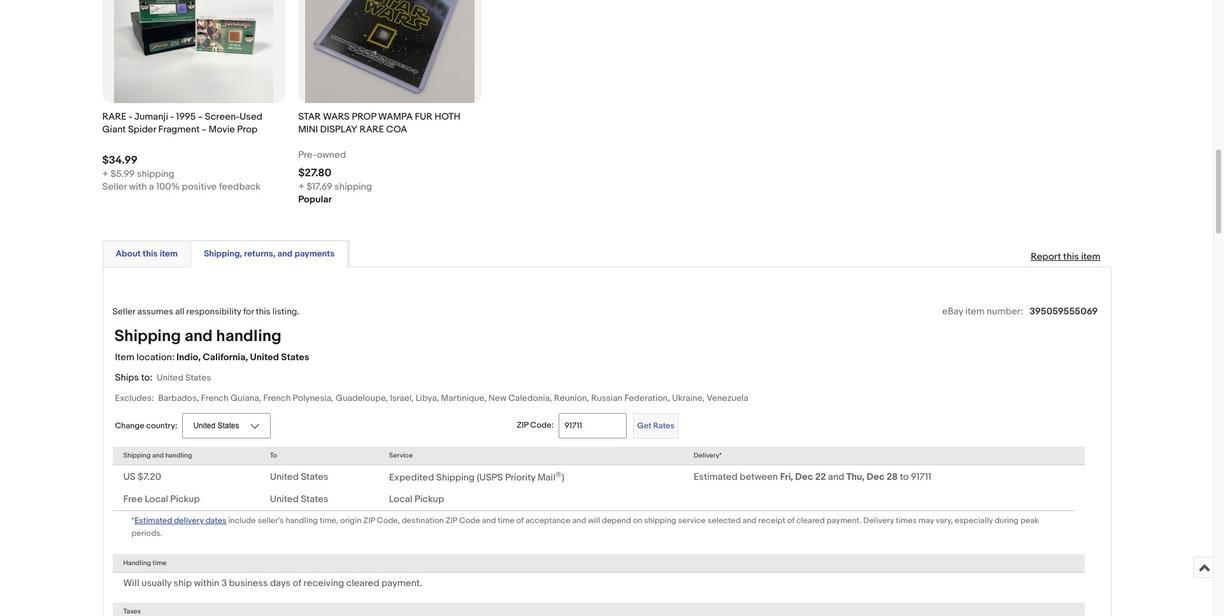 Task type: vqa. For each thing, say whether or not it's contained in the screenshot.
item related to About this item
yes



Task type: locate. For each thing, give the bounding box(es) containing it.
report this item
[[1031, 251, 1101, 263]]

0 horizontal spatial pickup
[[170, 494, 200, 506]]

1 horizontal spatial +
[[298, 181, 305, 193]]

– right 1995
[[198, 111, 203, 123]]

item
[[160, 249, 178, 259], [1082, 251, 1101, 263], [966, 306, 985, 318]]

estimated up 'periods.'
[[135, 516, 172, 526]]

1 horizontal spatial -
[[170, 111, 174, 123]]

united states down to on the left of page
[[270, 471, 329, 484]]

– left movie
[[202, 124, 207, 136]]

0 horizontal spatial dec
[[796, 471, 814, 484]]

united states
[[157, 373, 211, 384], [270, 471, 329, 484], [270, 494, 329, 506]]

2 horizontal spatial shipping
[[644, 516, 677, 526]]

united states up seller's
[[270, 494, 329, 506]]

payment. inside the "include seller's handling time, origin zip code, destination zip code and time of acceptance and will depend on shipping service selected and receipt of cleared payment. delivery times may vary, especially during peak periods."
[[827, 516, 862, 526]]

1 horizontal spatial estimated
[[694, 471, 738, 484]]

2 local from the left
[[389, 494, 413, 506]]

0 horizontal spatial item
[[160, 249, 178, 259]]

1 horizontal spatial shipping
[[335, 181, 372, 193]]

0 vertical spatial time
[[498, 516, 515, 526]]

2 vertical spatial shipping
[[644, 516, 677, 526]]

time up usually
[[153, 560, 167, 568]]

this right about at the left of the page
[[143, 249, 158, 259]]

1 vertical spatial shipping
[[123, 452, 151, 460]]

of right the days
[[293, 578, 301, 590]]

spider
[[128, 124, 156, 136]]

of left acceptance
[[517, 516, 524, 526]]

shipping
[[137, 168, 175, 180], [335, 181, 372, 193], [644, 516, 677, 526]]

hoth
[[435, 111, 461, 123]]

popular
[[298, 194, 332, 206]]

change country:
[[115, 421, 177, 432]]

display
[[320, 124, 358, 136]]

0 vertical spatial payment.
[[827, 516, 862, 526]]

1 french from the left
[[201, 393, 229, 404]]

shipping inside pre-owned $27.80 + $17.69 shipping popular
[[335, 181, 372, 193]]

0 horizontal spatial +
[[102, 168, 108, 180]]

all
[[175, 307, 184, 317]]

location:
[[137, 352, 175, 364]]

will usually ship within 3 business days of receiving cleared payment.
[[123, 578, 423, 590]]

french
[[201, 393, 229, 404], [263, 393, 291, 404]]

pickup up destination at the left
[[415, 494, 444, 506]]

usually
[[142, 578, 172, 590]]

this inside "button"
[[143, 249, 158, 259]]

1 vertical spatial cleared
[[346, 578, 380, 590]]

0 horizontal spatial -
[[129, 111, 132, 123]]

1 horizontal spatial cleared
[[797, 516, 825, 526]]

item inside "button"
[[160, 249, 178, 259]]

1 horizontal spatial this
[[256, 307, 271, 317]]

+ left $17.69 at left top
[[298, 181, 305, 193]]

seller inside "$34.99 + $5.99 shipping seller with a 100% positive feedback"
[[102, 181, 127, 193]]

0 horizontal spatial of
[[293, 578, 301, 590]]

shipping and handling up $7.20
[[123, 452, 192, 460]]

pre-
[[298, 149, 317, 161]]

dec left 22 at the bottom right
[[796, 471, 814, 484]]

2 horizontal spatial this
[[1064, 251, 1080, 263]]

united states down indio, on the left
[[157, 373, 211, 384]]

zip left code:
[[517, 421, 529, 431]]

delivery
[[864, 516, 894, 526]]

1 horizontal spatial rare
[[360, 124, 384, 136]]

local
[[145, 494, 168, 506], [389, 494, 413, 506]]

0 horizontal spatial payment.
[[382, 578, 423, 590]]

91711
[[911, 471, 932, 484]]

mail
[[538, 472, 556, 484]]

payment.
[[827, 516, 862, 526], [382, 578, 423, 590]]

0 vertical spatial shipping and handling
[[114, 327, 282, 347]]

2 vertical spatial united states
[[270, 494, 329, 506]]

of
[[517, 516, 524, 526], [788, 516, 795, 526], [293, 578, 301, 590]]

item for about this item
[[160, 249, 178, 259]]

include seller's handling time, origin zip code, destination zip code and time of acceptance and will depend on shipping service selected and receipt of cleared payment. delivery times may vary, especially during peak periods.
[[132, 516, 1040, 539]]

this
[[143, 249, 158, 259], [1064, 251, 1080, 263], [256, 307, 271, 317]]

rare - jumanji - 1995 – screen-used giant spider fragment – movie prop
[[102, 111, 263, 136]]

0 horizontal spatial this
[[143, 249, 158, 259]]

0 horizontal spatial french
[[201, 393, 229, 404]]

days
[[270, 578, 291, 590]]

ships
[[115, 372, 139, 384]]

vary,
[[936, 516, 953, 526]]

dates
[[206, 516, 227, 526]]

martinique,
[[441, 393, 487, 404]]

cleared right receipt
[[797, 516, 825, 526]]

expedited
[[389, 472, 434, 484]]

this inside "link"
[[1064, 251, 1080, 263]]

+ $5.99 shipping text field
[[102, 168, 175, 181]]

0 vertical spatial cleared
[[797, 516, 825, 526]]

russian
[[591, 393, 623, 404]]

shipping, returns, and payments button
[[204, 248, 335, 260]]

about
[[116, 249, 141, 259]]

0 vertical spatial handling
[[216, 327, 282, 347]]

local down expedited
[[389, 494, 413, 506]]

0 vertical spatial seller
[[102, 181, 127, 193]]

united up seller's
[[270, 494, 299, 506]]

shipping inside expedited shipping (usps priority mail ® )
[[436, 472, 475, 484]]

this for about
[[143, 249, 158, 259]]

this right for
[[256, 307, 271, 317]]

united down to on the left of page
[[270, 471, 299, 484]]

0 horizontal spatial rare
[[102, 111, 127, 123]]

shipping left (usps
[[436, 472, 475, 484]]

get
[[638, 421, 652, 432]]

1 horizontal spatial local
[[389, 494, 413, 506]]

2 horizontal spatial item
[[1082, 251, 1101, 263]]

report
[[1031, 251, 1062, 263]]

time right code
[[498, 516, 515, 526]]

0 vertical spatial united states
[[157, 373, 211, 384]]

with
[[129, 181, 147, 193]]

1 vertical spatial +
[[298, 181, 305, 193]]

cleared inside the "include seller's handling time, origin zip code, destination zip code and time of acceptance and will depend on shipping service selected and receipt of cleared payment. delivery times may vary, especially during peak periods."
[[797, 516, 825, 526]]

shipping up us $7.20
[[123, 452, 151, 460]]

estimated
[[694, 471, 738, 484], [135, 516, 172, 526]]

item right about at the left of the page
[[160, 249, 178, 259]]

1 local from the left
[[145, 494, 168, 506]]

handling inside the "include seller's handling time, origin zip code, destination zip code and time of acceptance and will depend on shipping service selected and receipt of cleared payment. delivery times may vary, especially during peak periods."
[[286, 516, 318, 526]]

ukraine,
[[672, 393, 705, 404]]

+ left $5.99
[[102, 168, 108, 180]]

rare up giant
[[102, 111, 127, 123]]

2 vertical spatial shipping
[[436, 472, 475, 484]]

0 horizontal spatial cleared
[[346, 578, 380, 590]]

fri,
[[781, 471, 794, 484]]

2 vertical spatial handling
[[286, 516, 318, 526]]

selected
[[708, 516, 741, 526]]

0 horizontal spatial time
[[153, 560, 167, 568]]

*
[[132, 516, 135, 526]]

1 vertical spatial shipping and handling
[[123, 452, 192, 460]]

especially
[[955, 516, 993, 526]]

new
[[489, 393, 507, 404]]

shipping right on on the right of the page
[[644, 516, 677, 526]]

french right guiana,
[[263, 393, 291, 404]]

on
[[633, 516, 643, 526]]

1 horizontal spatial payment.
[[827, 516, 862, 526]]

states
[[281, 352, 309, 364], [185, 373, 211, 384], [301, 471, 329, 484], [301, 494, 329, 506]]

feedback
[[219, 181, 261, 193]]

periods.
[[132, 529, 162, 539]]

1 vertical spatial rare
[[360, 124, 384, 136]]

1 horizontal spatial time
[[498, 516, 515, 526]]

local pickup
[[389, 494, 444, 506]]

2 horizontal spatial zip
[[517, 421, 529, 431]]

pickup up estimated delivery dates "link"
[[170, 494, 200, 506]]

0 horizontal spatial estimated
[[135, 516, 172, 526]]

shipping right $17.69 at left top
[[335, 181, 372, 193]]

rare inside star wars prop wampa fur hoth mini display rare coa
[[360, 124, 384, 136]]

star wars prop wampa fur hoth mini display rare coa
[[298, 111, 461, 136]]

libya,
[[416, 393, 439, 404]]

receipt
[[759, 516, 786, 526]]

zip left code
[[446, 516, 457, 526]]

handling down for
[[216, 327, 282, 347]]

28
[[887, 471, 898, 484]]

this right report
[[1064, 251, 1080, 263]]

dec left 28
[[867, 471, 885, 484]]

2 horizontal spatial of
[[788, 516, 795, 526]]

shipping and handling up indio, on the left
[[114, 327, 282, 347]]

french left guiana,
[[201, 393, 229, 404]]

and right returns,
[[278, 249, 293, 259]]

$27.80
[[298, 167, 332, 180]]

cleared right receiving
[[346, 578, 380, 590]]

barbados, french guiana, french polynesia, guadeloupe, israel, libya, martinique, new caledonia, reunion, russian federation, ukraine, venezuela
[[158, 393, 749, 404]]

* estimated delivery dates
[[132, 516, 227, 526]]

owned
[[317, 149, 346, 161]]

pickup
[[170, 494, 200, 506], [415, 494, 444, 506]]

fragment
[[158, 124, 200, 136]]

federation,
[[625, 393, 670, 404]]

item right report
[[1082, 251, 1101, 263]]

Popular text field
[[298, 194, 332, 207]]

(usps
[[477, 472, 503, 484]]

seller left assumes
[[112, 307, 135, 317]]

reunion,
[[554, 393, 589, 404]]

handling left time,
[[286, 516, 318, 526]]

1 horizontal spatial zip
[[446, 516, 457, 526]]

0 horizontal spatial shipping
[[137, 168, 175, 180]]

tab list
[[102, 238, 1112, 268]]

1 horizontal spatial french
[[263, 393, 291, 404]]

+ inside "$34.99 + $5.99 shipping seller with a 100% positive feedback"
[[102, 168, 108, 180]]

free local pickup
[[123, 494, 200, 506]]

1 pickup from the left
[[170, 494, 200, 506]]

+
[[102, 168, 108, 180], [298, 181, 305, 193]]

zip right "origin"
[[363, 516, 375, 526]]

get rates
[[638, 421, 675, 432]]

rare down prop
[[360, 124, 384, 136]]

0 horizontal spatial handling
[[165, 452, 192, 460]]

shipping up location:
[[114, 327, 181, 347]]

1 dec from the left
[[796, 471, 814, 484]]

shipping inside "$34.99 + $5.99 shipping seller with a 100% positive feedback"
[[137, 168, 175, 180]]

united
[[250, 352, 279, 364], [157, 373, 184, 384], [270, 471, 299, 484], [270, 494, 299, 506]]

and right code
[[482, 516, 496, 526]]

country:
[[146, 421, 177, 432]]

0 vertical spatial shipping
[[137, 168, 175, 180]]

1 vertical spatial time
[[153, 560, 167, 568]]

0 vertical spatial +
[[102, 168, 108, 180]]

local right free
[[145, 494, 168, 506]]

item inside "link"
[[1082, 251, 1101, 263]]

estimated down "delivery*" at the right bottom
[[694, 471, 738, 484]]

0 vertical spatial rare
[[102, 111, 127, 123]]

times
[[896, 516, 917, 526]]

1 vertical spatial shipping
[[335, 181, 372, 193]]

- left 1995
[[170, 111, 174, 123]]

$27.80 text field
[[298, 167, 332, 180]]

screen-
[[205, 111, 240, 123]]

2 horizontal spatial handling
[[286, 516, 318, 526]]

1 horizontal spatial dec
[[867, 471, 885, 484]]

shipping up a
[[137, 168, 175, 180]]

item right ebay
[[966, 306, 985, 318]]

0 vertical spatial estimated
[[694, 471, 738, 484]]

0 horizontal spatial local
[[145, 494, 168, 506]]

- up the spider
[[129, 111, 132, 123]]

and inside shipping, returns, and payments button
[[278, 249, 293, 259]]

seller down $5.99
[[102, 181, 127, 193]]

1 vertical spatial estimated
[[135, 516, 172, 526]]

1 horizontal spatial pickup
[[415, 494, 444, 506]]

1 vertical spatial payment.
[[382, 578, 423, 590]]

handling down country:
[[165, 452, 192, 460]]

of right receipt
[[788, 516, 795, 526]]

united states for united states
[[270, 494, 329, 506]]

and
[[278, 249, 293, 259], [185, 327, 213, 347], [152, 452, 164, 460], [829, 471, 845, 484], [482, 516, 496, 526], [573, 516, 587, 526], [743, 516, 757, 526]]

guadeloupe,
[[336, 393, 388, 404]]



Task type: describe. For each thing, give the bounding box(es) containing it.
zip code:
[[517, 421, 554, 431]]

about this item button
[[116, 248, 178, 260]]

positive
[[182, 181, 217, 193]]

excludes:
[[115, 393, 154, 404]]

this for report
[[1064, 251, 1080, 263]]

1 horizontal spatial handling
[[216, 327, 282, 347]]

and up $7.20
[[152, 452, 164, 460]]

during
[[995, 516, 1019, 526]]

caledonia,
[[509, 393, 552, 404]]

and right 22 at the bottom right
[[829, 471, 845, 484]]

100%
[[156, 181, 180, 193]]

coa
[[386, 124, 407, 136]]

seller's
[[258, 516, 284, 526]]

between
[[740, 471, 778, 484]]

may
[[919, 516, 934, 526]]

california,
[[203, 352, 248, 364]]

2 - from the left
[[170, 111, 174, 123]]

within
[[194, 578, 219, 590]]

rates
[[654, 421, 675, 432]]

2 pickup from the left
[[415, 494, 444, 506]]

$34.99
[[102, 154, 138, 167]]

depend
[[602, 516, 631, 526]]

barbados,
[[158, 393, 199, 404]]

22
[[816, 471, 826, 484]]

seller assumes all responsibility for this listing.
[[112, 307, 299, 317]]

will
[[123, 578, 139, 590]]

$5.99
[[111, 168, 135, 180]]

shipping, returns, and payments
[[204, 249, 335, 259]]

us
[[123, 471, 136, 484]]

$34.99 text field
[[102, 154, 138, 167]]

1995
[[176, 111, 196, 123]]

pre-owned $27.80 + $17.69 shipping popular
[[298, 149, 372, 206]]

ZIP Code: text field
[[559, 414, 627, 439]]

polynesia,
[[293, 393, 334, 404]]

returns,
[[244, 249, 276, 259]]

Pre-owned text field
[[298, 149, 346, 162]]

handling
[[123, 560, 151, 568]]

and left will
[[573, 516, 587, 526]]

giant
[[102, 124, 126, 136]]

handling time
[[123, 560, 167, 568]]

time inside the "include seller's handling time, origin zip code, destination zip code and time of acceptance and will depend on shipping service selected and receipt of cleared payment. delivery times may vary, especially during peak periods."
[[498, 516, 515, 526]]

and left receipt
[[743, 516, 757, 526]]

united up "barbados,"
[[157, 373, 184, 384]]

united right california,
[[250, 352, 279, 364]]

tab list containing about this item
[[102, 238, 1112, 268]]

+ inside pre-owned $27.80 + $17.69 shipping popular
[[298, 181, 305, 193]]

acceptance
[[526, 516, 571, 526]]

indio,
[[177, 352, 201, 364]]

united states for indio, california, united states
[[157, 373, 211, 384]]

1 vertical spatial handling
[[165, 452, 192, 460]]

movie
[[209, 124, 235, 136]]

and up indio, on the left
[[185, 327, 213, 347]]

0 vertical spatial –
[[198, 111, 203, 123]]

ships to:
[[115, 372, 153, 384]]

2 dec from the left
[[867, 471, 885, 484]]

0 horizontal spatial zip
[[363, 516, 375, 526]]

listing.
[[273, 307, 299, 317]]

rare inside rare - jumanji - 1995 – screen-used giant spider fragment – movie prop
[[102, 111, 127, 123]]

service
[[389, 452, 413, 460]]

include
[[228, 516, 256, 526]]

1 vertical spatial –
[[202, 124, 207, 136]]

israel,
[[390, 393, 414, 404]]

item location: indio, california, united states
[[115, 352, 309, 364]]

prop
[[237, 124, 258, 136]]

guiana,
[[231, 393, 261, 404]]

®
[[556, 471, 562, 479]]

thu,
[[847, 471, 865, 484]]

time,
[[320, 516, 338, 526]]

responsibility
[[186, 307, 241, 317]]

payments
[[295, 249, 335, 259]]

expedited shipping (usps priority mail ® )
[[389, 471, 565, 484]]

used
[[240, 111, 263, 123]]

priority
[[505, 472, 536, 484]]

1 vertical spatial seller
[[112, 307, 135, 317]]

$17.69
[[307, 181, 333, 193]]

1 horizontal spatial item
[[966, 306, 985, 318]]

estimated delivery dates link
[[135, 515, 227, 527]]

free
[[123, 494, 143, 506]]

will
[[588, 516, 600, 526]]

fur
[[415, 111, 433, 123]]

1 - from the left
[[129, 111, 132, 123]]

wampa
[[378, 111, 413, 123]]

)
[[562, 472, 565, 484]]

assumes
[[137, 307, 173, 317]]

ebay
[[943, 306, 964, 318]]

+ $17.69 shipping text field
[[298, 181, 372, 194]]

item for report this item
[[1082, 251, 1101, 263]]

delivery*
[[694, 452, 722, 460]]

0 vertical spatial shipping
[[114, 327, 181, 347]]

Seller with a 100% positive feedback text field
[[102, 181, 261, 194]]

to
[[270, 452, 277, 460]]

mini
[[298, 124, 318, 136]]

get rates button
[[634, 414, 679, 439]]

code
[[459, 516, 480, 526]]

2 french from the left
[[263, 393, 291, 404]]

peak
[[1021, 516, 1040, 526]]

delivery
[[174, 516, 204, 526]]

change
[[115, 421, 144, 432]]

to:
[[141, 372, 153, 384]]

to
[[900, 471, 909, 484]]

about this item
[[116, 249, 178, 259]]

estimated between fri, dec 22 and thu, dec 28 to 91711
[[694, 471, 932, 484]]

shipping inside the "include seller's handling time, origin zip code, destination zip code and time of acceptance and will depend on shipping service selected and receipt of cleared payment. delivery times may vary, especially during peak periods."
[[644, 516, 677, 526]]

1 vertical spatial united states
[[270, 471, 329, 484]]

1 horizontal spatial of
[[517, 516, 524, 526]]

taxes
[[123, 608, 141, 617]]

for
[[243, 307, 254, 317]]

prop
[[352, 111, 376, 123]]



